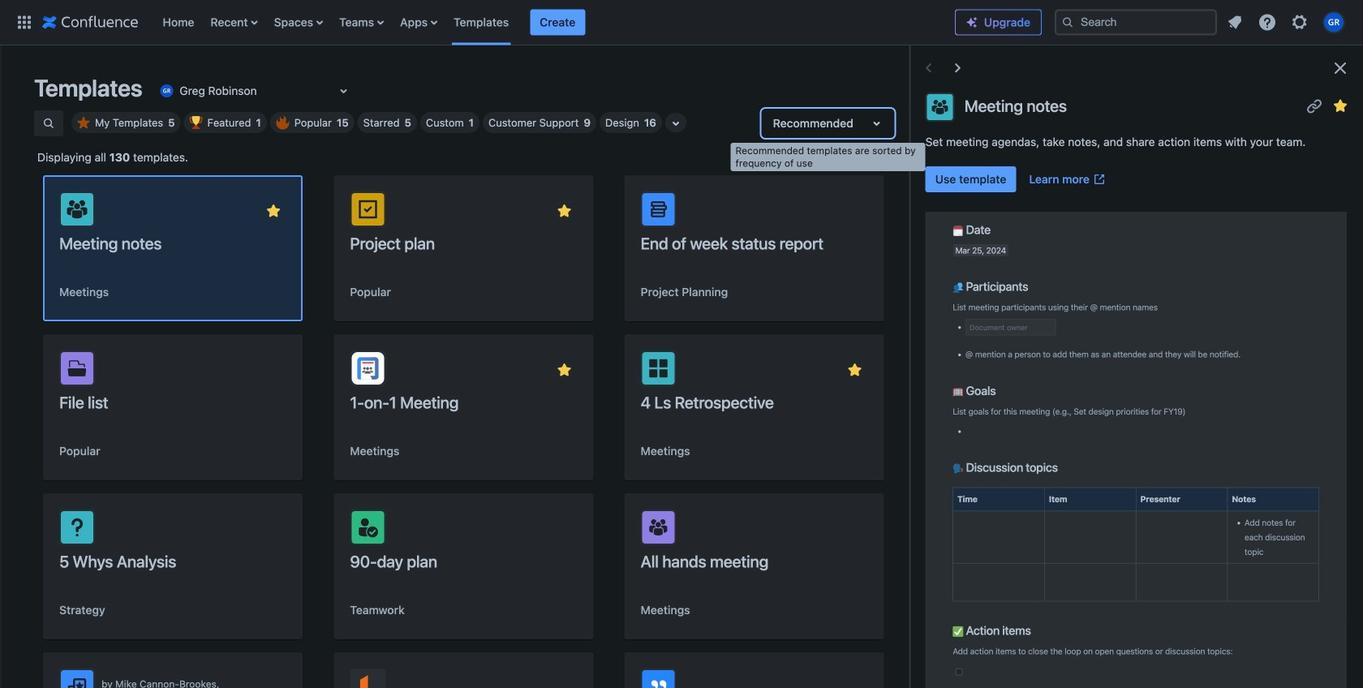 Task type: locate. For each thing, give the bounding box(es) containing it.
0 horizontal spatial list
[[155, 0, 955, 45]]

None search field
[[1055, 9, 1218, 35]]

share link image left 'unstar 1-on-1 meeting' image
[[529, 360, 548, 380]]

unstar project plan image
[[555, 201, 574, 221]]

open search bar image
[[42, 117, 55, 130]]

list
[[155, 0, 955, 45], [1221, 8, 1354, 37]]

1 horizontal spatial share link image
[[1305, 96, 1325, 116]]

search image
[[1062, 16, 1075, 29]]

banner
[[0, 0, 1364, 45]]

None text field
[[157, 83, 160, 99]]

previous template image
[[919, 58, 939, 78]]

group
[[926, 166, 1113, 192]]

confluence image
[[42, 13, 138, 32], [42, 13, 138, 32]]

share link image left unstar meeting notes image
[[1305, 96, 1325, 116]]

unstar 1-on-1 meeting image
[[555, 360, 574, 380]]

list item
[[530, 9, 585, 35]]

list item inside global element
[[530, 9, 585, 35]]

share link image
[[1305, 96, 1325, 116], [529, 360, 548, 380]]

close image
[[1331, 58, 1351, 78]]

help icon image
[[1258, 13, 1278, 32]]

unstar meeting notes image
[[264, 201, 283, 221]]

1 horizontal spatial list
[[1221, 8, 1354, 37]]

0 vertical spatial share link image
[[1305, 96, 1325, 116]]

1 vertical spatial share link image
[[529, 360, 548, 380]]

more categories image
[[666, 114, 686, 133]]



Task type: vqa. For each thing, say whether or not it's contained in the screenshot.
Share link icon to the top
yes



Task type: describe. For each thing, give the bounding box(es) containing it.
0 horizontal spatial share link image
[[529, 360, 548, 380]]

open image
[[334, 81, 353, 101]]

unstar 4 ls retrospective image
[[845, 360, 865, 380]]

premium image
[[966, 16, 979, 29]]

Document owner field
[[967, 320, 1056, 335]]

list for premium icon
[[1221, 8, 1354, 37]]

list for appswitcher icon
[[155, 0, 955, 45]]

appswitcher icon image
[[15, 13, 34, 32]]

Search field
[[1055, 9, 1218, 35]]

next template image
[[949, 58, 968, 78]]

notification icon image
[[1226, 13, 1245, 32]]

settings icon image
[[1291, 13, 1310, 32]]

unstar meeting notes image
[[1331, 96, 1351, 116]]

global element
[[10, 0, 955, 45]]



